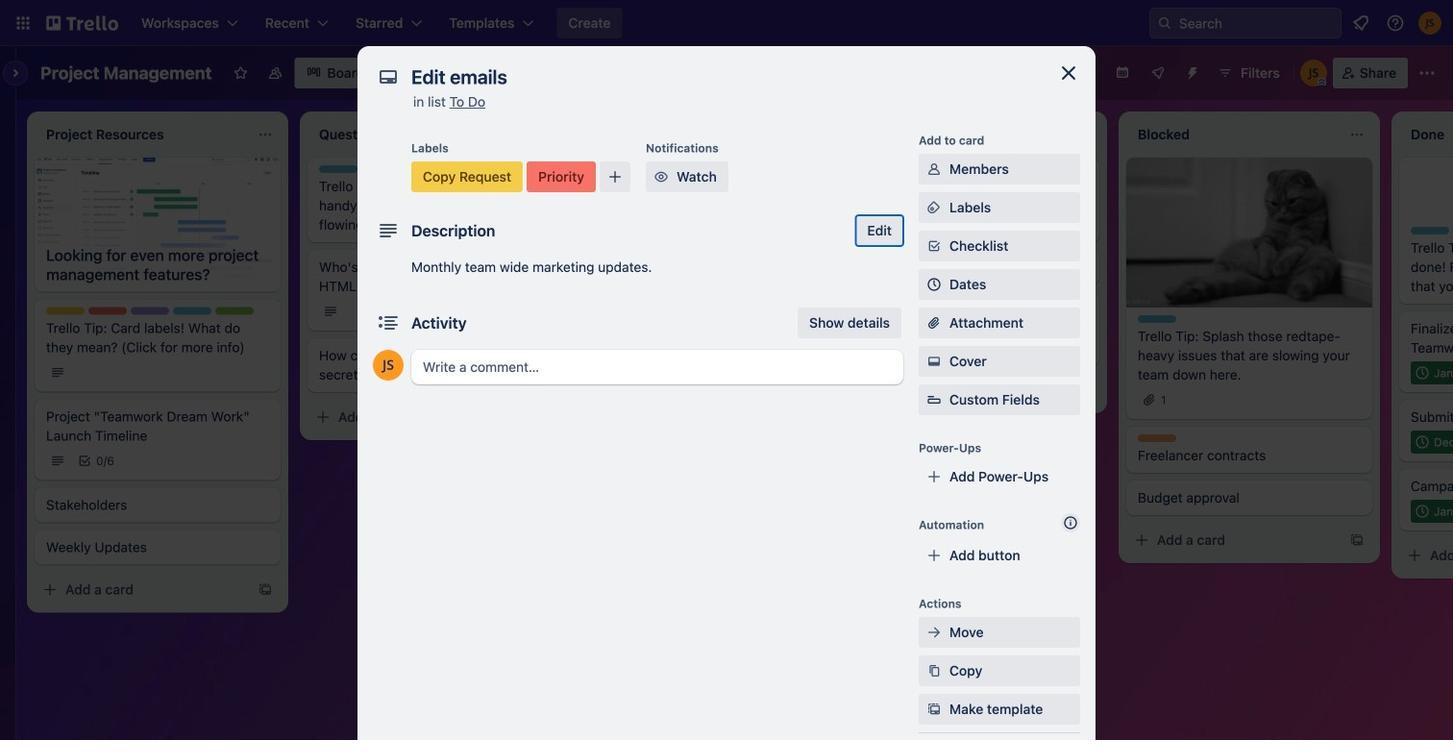Task type: describe. For each thing, give the bounding box(es) containing it.
2 horizontal spatial jordyn shuell (jordynshuell2) image
[[1419, 12, 1442, 35]]

Search field
[[1173, 10, 1341, 37]]

color: lime, title: "halp" element
[[215, 307, 254, 315]]

2 vertical spatial jordyn shuell (jordynshuell2) image
[[373, 350, 404, 381]]

0 vertical spatial color: yellow, title: "copy request" element
[[411, 161, 523, 192]]

primary element
[[0, 0, 1453, 46]]

color: orange, title: "one more step" element
[[1138, 434, 1177, 442]]

0 notifications image
[[1350, 12, 1373, 35]]

open information menu image
[[1386, 13, 1405, 33]]

star or unstar board image
[[233, 65, 248, 81]]

2 sm image from the top
[[925, 700, 944, 719]]

automation image
[[1177, 58, 1204, 85]]

0 vertical spatial color: red, title: "priority" element
[[527, 161, 596, 192]]

Write a comment text field
[[411, 350, 904, 384]]

0 horizontal spatial color: purple, title: "design team" element
[[131, 307, 169, 315]]

1 vertical spatial color: red, title: "priority" element
[[88, 307, 127, 315]]



Task type: locate. For each thing, give the bounding box(es) containing it.
None text field
[[402, 60, 1036, 94]]

color: purple, title: "design team" element
[[865, 300, 904, 308], [131, 307, 169, 315]]

1 horizontal spatial create from template… image
[[1077, 383, 1092, 398]]

back to home image
[[46, 8, 118, 38]]

0 horizontal spatial create from template… image
[[258, 582, 273, 598]]

None checkbox
[[1411, 500, 1453, 523]]

1 horizontal spatial color: purple, title: "design team" element
[[865, 300, 904, 308]]

create from template… image
[[1077, 383, 1092, 398], [258, 582, 273, 598]]

color: red, title: "priority" element
[[527, 161, 596, 192], [88, 307, 127, 315]]

1 vertical spatial sm image
[[925, 700, 944, 719]]

0 vertical spatial create from template… image
[[1077, 383, 1092, 398]]

1 sm image from the top
[[925, 198, 944, 217]]

create from template… image
[[1350, 532, 1365, 548]]

color: yellow, title: "copy request" element
[[411, 161, 523, 192], [46, 307, 85, 315]]

1 horizontal spatial color: red, title: "priority" element
[[527, 161, 596, 192]]

workspace visible image
[[268, 65, 283, 81]]

sm image
[[925, 160, 944, 179], [652, 167, 671, 186], [925, 352, 944, 371], [925, 623, 944, 642], [925, 661, 944, 681]]

1 vertical spatial create from template… image
[[258, 582, 273, 598]]

1 vertical spatial color: yellow, title: "copy request" element
[[46, 307, 85, 315]]

1 horizontal spatial jordyn shuell (jordynshuell2) image
[[1300, 60, 1327, 87]]

color: sky, title: "trello tip" element
[[319, 165, 358, 173], [592, 165, 631, 173], [1411, 227, 1449, 235], [173, 307, 211, 315], [1138, 315, 1177, 323]]

close dialog image
[[1057, 62, 1080, 85]]

sm image
[[925, 198, 944, 217], [925, 700, 944, 719]]

0 vertical spatial jordyn shuell (jordynshuell2) image
[[1419, 12, 1442, 35]]

0 vertical spatial sm image
[[925, 198, 944, 217]]

None checkbox
[[1411, 361, 1453, 384], [1411, 431, 1453, 454], [1411, 361, 1453, 384], [1411, 431, 1453, 454]]

power ups image
[[1151, 65, 1166, 81]]

1 horizontal spatial color: yellow, title: "copy request" element
[[411, 161, 523, 192]]

search image
[[1157, 15, 1173, 31]]

1 vertical spatial jordyn shuell (jordynshuell2) image
[[1300, 60, 1327, 87]]

0 horizontal spatial color: red, title: "priority" element
[[88, 307, 127, 315]]

Board name text field
[[31, 58, 222, 88]]

calendar power-up image
[[1115, 64, 1130, 80]]

0 horizontal spatial jordyn shuell (jordynshuell2) image
[[373, 350, 404, 381]]

0 horizontal spatial color: yellow, title: "copy request" element
[[46, 307, 85, 315]]

show menu image
[[1418, 63, 1437, 83]]

jordyn shuell (jordynshuell2) image
[[1419, 12, 1442, 35], [1300, 60, 1327, 87], [373, 350, 404, 381]]

customize views image
[[386, 63, 405, 83]]



Task type: vqa. For each thing, say whether or not it's contained in the screenshot.
Calendar Power-Up image
yes



